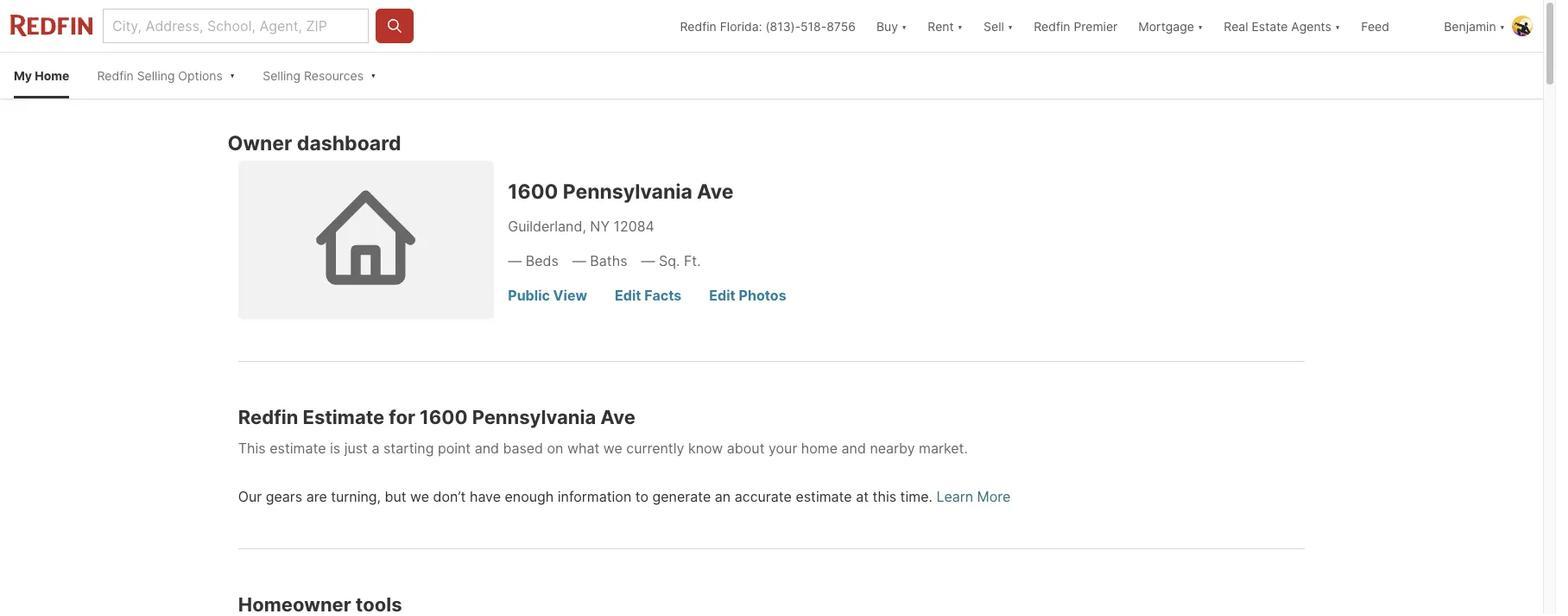 Task type: describe. For each thing, give the bounding box(es) containing it.
public view link
[[508, 285, 588, 306]]

— sq. ft.
[[642, 253, 701, 270]]

sell ▾ button
[[974, 0, 1024, 52]]

mortgage ▾
[[1139, 19, 1204, 33]]

1 horizontal spatial estimate
[[796, 488, 853, 506]]

▾ inside selling resources ▾
[[371, 67, 376, 82]]

learn
[[937, 488, 974, 506]]

buy ▾ button
[[867, 0, 918, 52]]

0 horizontal spatial we
[[410, 488, 429, 506]]

redfin selling options ▾
[[97, 67, 235, 83]]

0 horizontal spatial 1600
[[420, 406, 468, 429]]

▾ right agents
[[1336, 19, 1341, 33]]

redfin premier button
[[1024, 0, 1129, 52]]

resources
[[304, 68, 364, 83]]

2 and from the left
[[842, 440, 867, 457]]

are
[[306, 488, 327, 506]]

▾ inside redfin selling options ▾
[[230, 67, 235, 82]]

benjamin
[[1445, 19, 1497, 33]]

selling resources link
[[263, 53, 364, 98]]

nearby
[[870, 440, 915, 457]]

8756
[[827, 19, 856, 33]]

0 vertical spatial ave
[[697, 180, 734, 204]]

public view
[[508, 287, 588, 304]]

feed button
[[1352, 0, 1434, 52]]

1 vertical spatial ave
[[601, 406, 636, 429]]

redfin for redfin selling options ▾
[[97, 68, 134, 83]]

ny
[[590, 218, 610, 235]]

based
[[503, 440, 544, 457]]

our
[[238, 488, 262, 506]]

buy
[[877, 19, 899, 33]]

to
[[636, 488, 649, 506]]

but
[[385, 488, 407, 506]]

just
[[344, 440, 368, 457]]

real estate agents ▾ link
[[1225, 0, 1341, 52]]

0 horizontal spatial estimate
[[270, 440, 326, 457]]

0 vertical spatial pennsylvania
[[563, 180, 693, 204]]

at
[[856, 488, 869, 506]]

1 and from the left
[[475, 440, 499, 457]]

gears
[[266, 488, 303, 506]]

redfin estimate for 1600 pennsylvania ave
[[238, 406, 636, 429]]

owner dashboard
[[228, 131, 401, 156]]

edit photos link
[[710, 285, 787, 306]]

submit search image
[[386, 17, 403, 35]]

an
[[715, 488, 731, 506]]

buy ▾ button
[[877, 0, 908, 52]]

estimate
[[303, 406, 385, 429]]

buy ▾
[[877, 19, 908, 33]]

baths
[[590, 253, 628, 270]]

redfin premier
[[1034, 19, 1118, 33]]

sq. ft.
[[659, 253, 701, 270]]

enough
[[505, 488, 554, 506]]

this
[[873, 488, 897, 506]]

my
[[14, 68, 32, 83]]

time.
[[901, 488, 933, 506]]

premier
[[1074, 19, 1118, 33]]

redfin selling options link
[[97, 53, 223, 98]]

beds
[[526, 253, 559, 270]]

this
[[238, 440, 266, 457]]

selling inside redfin selling options ▾
[[137, 68, 175, 83]]

on
[[547, 440, 564, 457]]

▾ right rent
[[958, 19, 963, 33]]

estate
[[1252, 19, 1289, 33]]

owner
[[228, 131, 292, 156]]

selling resources ▾
[[263, 67, 376, 83]]

mortgage ▾ button
[[1139, 0, 1204, 52]]

benjamin ▾
[[1445, 19, 1506, 33]]

starting
[[384, 440, 434, 457]]

rent
[[928, 19, 954, 33]]

guilderland,
[[508, 218, 587, 235]]

more
[[978, 488, 1011, 506]]

dashboard
[[297, 131, 401, 156]]

have
[[470, 488, 501, 506]]

1 vertical spatial pennsylvania
[[472, 406, 596, 429]]

(813)-
[[766, 19, 801, 33]]

rent ▾ button
[[928, 0, 963, 52]]

home
[[35, 68, 69, 83]]

home
[[802, 440, 838, 457]]

redfin for redfin premier
[[1034, 19, 1071, 33]]



Task type: vqa. For each thing, say whether or not it's contained in the screenshot.
Owner dashboard
yes



Task type: locate. For each thing, give the bounding box(es) containing it.
information
[[558, 488, 632, 506]]

518-
[[801, 19, 827, 33]]

1 selling from the left
[[137, 68, 175, 83]]

for
[[389, 406, 415, 429]]

turning,
[[331, 488, 381, 506]]

a
[[372, 440, 380, 457]]

redfin
[[680, 19, 717, 33], [1034, 19, 1071, 33], [97, 68, 134, 83], [238, 406, 298, 429]]

florida:
[[720, 19, 763, 33]]

rent ▾
[[928, 19, 963, 33]]

redfin left florida:
[[680, 19, 717, 33]]

ave
[[697, 180, 734, 204], [601, 406, 636, 429]]

pennsylvania
[[563, 180, 693, 204], [472, 406, 596, 429]]

2 selling from the left
[[263, 68, 301, 83]]

— for — baths
[[573, 253, 587, 270]]

12084
[[614, 218, 655, 235]]

is
[[330, 440, 341, 457]]

redfin left premier
[[1034, 19, 1071, 33]]

1 vertical spatial estimate
[[796, 488, 853, 506]]

edit photos
[[710, 287, 787, 304]]

1600 up guilderland,
[[508, 180, 559, 204]]

— left beds
[[508, 253, 522, 270]]

your
[[769, 440, 798, 457]]

3 — from the left
[[642, 253, 655, 270]]

our gears are turning, but we don't have enough information to generate an accurate estimate at this time. learn more
[[238, 488, 1011, 506]]

0 horizontal spatial selling
[[137, 68, 175, 83]]

0 vertical spatial we
[[604, 440, 623, 457]]

— beds
[[508, 253, 559, 270]]

real estate agents ▾
[[1225, 19, 1341, 33]]

1 horizontal spatial and
[[842, 440, 867, 457]]

redfin right the home
[[97, 68, 134, 83]]

1 horizontal spatial 1600
[[508, 180, 559, 204]]

we
[[604, 440, 623, 457], [410, 488, 429, 506]]

estimate left is at bottom
[[270, 440, 326, 457]]

▾
[[902, 19, 908, 33], [958, 19, 963, 33], [1008, 19, 1014, 33], [1198, 19, 1204, 33], [1336, 19, 1341, 33], [1500, 19, 1506, 33], [230, 67, 235, 82], [371, 67, 376, 82]]

mortgage
[[1139, 19, 1195, 33]]

guilderland, ny 12084
[[508, 218, 655, 235]]

real estate agents ▾ button
[[1214, 0, 1352, 52]]

redfin inside redfin selling options ▾
[[97, 68, 134, 83]]

redfin up this
[[238, 406, 298, 429]]

1 — from the left
[[508, 253, 522, 270]]

and right point
[[475, 440, 499, 457]]

— for — beds
[[508, 253, 522, 270]]

my home
[[14, 68, 69, 83]]

ave up this estimate is just a starting point and based on what we currently know about your home and nearby market.
[[601, 406, 636, 429]]

selling
[[137, 68, 175, 83], [263, 68, 301, 83]]

feed
[[1362, 19, 1390, 33]]

options
[[178, 68, 223, 83]]

selling left options
[[137, 68, 175, 83]]

▾ right resources
[[371, 67, 376, 82]]

generate
[[653, 488, 711, 506]]

what
[[568, 440, 600, 457]]

estimate left at
[[796, 488, 853, 506]]

pennsylvania up based
[[472, 406, 596, 429]]

2 — from the left
[[573, 253, 587, 270]]

real
[[1225, 19, 1249, 33]]

sell ▾
[[984, 19, 1014, 33]]

estimate
[[270, 440, 326, 457], [796, 488, 853, 506]]

point
[[438, 440, 471, 457]]

1 vertical spatial we
[[410, 488, 429, 506]]

selling left resources
[[263, 68, 301, 83]]

▾ right buy
[[902, 19, 908, 33]]

accurate
[[735, 488, 792, 506]]

about
[[727, 440, 765, 457]]

redfin for redfin estimate for 1600 pennsylvania ave
[[238, 406, 298, 429]]

rent ▾ button
[[918, 0, 974, 52]]

— left sq. ft.
[[642, 253, 655, 270]]

1 horizontal spatial we
[[604, 440, 623, 457]]

don't
[[433, 488, 466, 506]]

pennsylvania up 12084
[[563, 180, 693, 204]]

1600 up point
[[420, 406, 468, 429]]

mortgage ▾ button
[[1129, 0, 1214, 52]]

0 horizontal spatial ave
[[601, 406, 636, 429]]

ave up sq. ft.
[[697, 180, 734, 204]]

2 horizontal spatial —
[[642, 253, 655, 270]]

redfin inside button
[[1034, 19, 1071, 33]]

0 vertical spatial 1600
[[508, 180, 559, 204]]

edit facts
[[615, 287, 682, 304]]

▾ right options
[[230, 67, 235, 82]]

▾ right mortgage
[[1198, 19, 1204, 33]]

0 horizontal spatial —
[[508, 253, 522, 270]]

and right home
[[842, 440, 867, 457]]

this estimate is just a starting point and based on what we currently know about your home and nearby market.
[[238, 440, 968, 457]]

selling inside selling resources ▾
[[263, 68, 301, 83]]

— baths
[[573, 253, 628, 270]]

1600 pennsylvania ave
[[508, 180, 734, 204]]

know
[[689, 440, 723, 457]]

redfin florida: (813)-518-8756
[[680, 19, 856, 33]]

1 horizontal spatial ave
[[697, 180, 734, 204]]

agents
[[1292, 19, 1332, 33]]

▾ right sell
[[1008, 19, 1014, 33]]

1 horizontal spatial selling
[[263, 68, 301, 83]]

City, Address, School, Agent, ZIP search field
[[103, 9, 369, 43]]

and
[[475, 440, 499, 457], [842, 440, 867, 457]]

▾ left user photo
[[1500, 19, 1506, 33]]

1600
[[508, 180, 559, 204], [420, 406, 468, 429]]

0 vertical spatial estimate
[[270, 440, 326, 457]]

—
[[508, 253, 522, 270], [573, 253, 587, 270], [642, 253, 655, 270]]

user photo image
[[1513, 16, 1534, 36]]

1 horizontal spatial —
[[573, 253, 587, 270]]

my home link
[[14, 53, 69, 98]]

sell ▾ button
[[984, 0, 1014, 52]]

— for — sq. ft.
[[642, 253, 655, 270]]

we right 'what'
[[604, 440, 623, 457]]

sell
[[984, 19, 1005, 33]]

1 vertical spatial 1600
[[420, 406, 468, 429]]

we right but
[[410, 488, 429, 506]]

redfin for redfin florida: (813)-518-8756
[[680, 19, 717, 33]]

edit facts link
[[615, 285, 682, 306]]

market.
[[919, 440, 968, 457]]

currently
[[627, 440, 685, 457]]

— left baths
[[573, 253, 587, 270]]

0 horizontal spatial and
[[475, 440, 499, 457]]



